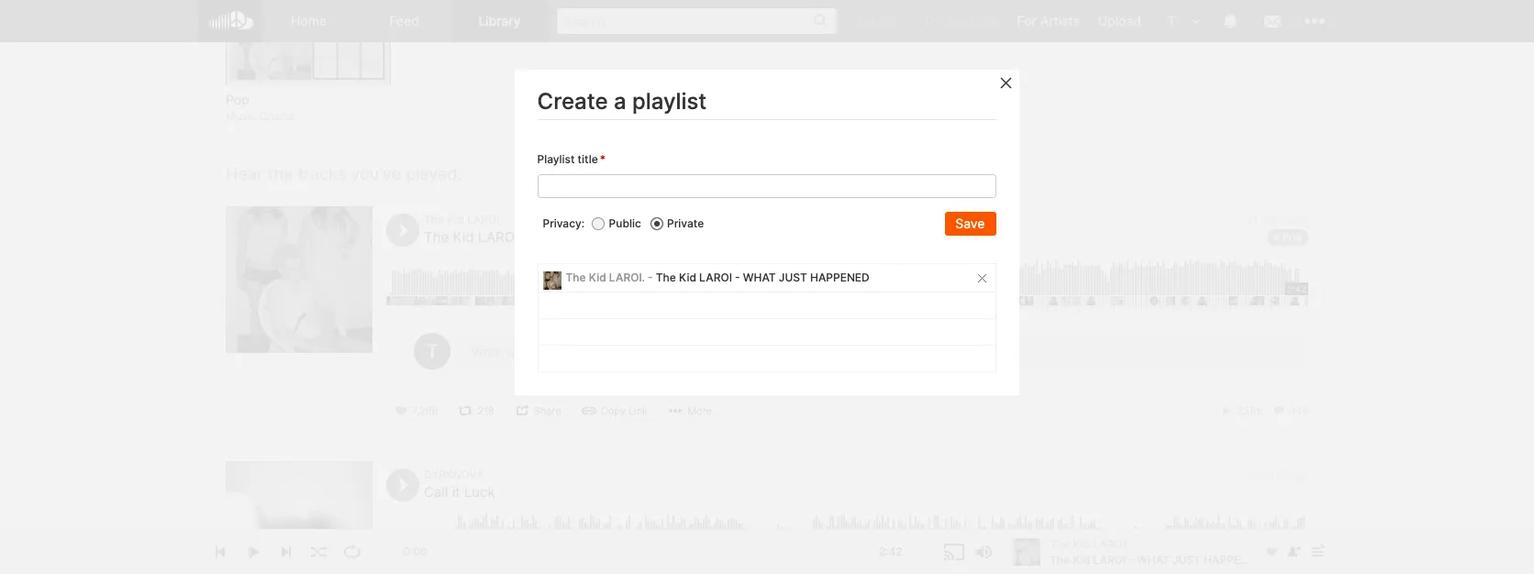 Task type: locate. For each thing, give the bounding box(es) containing it.
21
[[1246, 213, 1258, 227]]

1 vertical spatial ago
[[1289, 468, 1309, 482]]

0 horizontal spatial try
[[856, 13, 875, 28]]

happened up write a comment text box
[[811, 271, 870, 285]]

try left next
[[923, 13, 943, 28]]

-
[[522, 229, 529, 246], [648, 271, 653, 285], [736, 271, 741, 285]]

0 horizontal spatial -
[[522, 229, 529, 246]]

1 vertical spatial pop link
[[1268, 230, 1309, 246]]

0 horizontal spatial laroi.
[[467, 213, 503, 227]]

1 horizontal spatial tara schultz's avatar element
[[1160, 9, 1184, 33]]

the down the kid laroi - what just happened link
[[566, 271, 586, 285]]

1 vertical spatial happened
[[811, 271, 870, 285]]

next
[[946, 13, 975, 28]]

played:
[[406, 164, 462, 183]]

go+
[[879, 13, 905, 28]]

public
[[609, 217, 642, 231]]

happened up the kid laroi.         - the kid laroi - what just happened
[[616, 229, 690, 246]]

236k
[[1237, 405, 1263, 418]]

home
[[291, 13, 327, 28]]

pop link
[[226, 91, 391, 109], [1268, 230, 1309, 246]]

call
[[424, 484, 448, 501]]

0 vertical spatial ago
[[1289, 213, 1309, 227]]

1 ago from the top
[[1289, 213, 1309, 227]]

the down private
[[656, 271, 677, 285]]

laroi down private
[[700, 271, 733, 285]]

ago right the month
[[1289, 468, 1309, 482]]

hear
[[226, 164, 263, 183]]

music charts link
[[226, 109, 294, 125]]

try for try next pro
[[923, 13, 943, 28]]

tara schultz's avatar element
[[1160, 9, 1184, 33], [414, 333, 451, 370]]

pop element
[[226, 0, 391, 86]]

0 vertical spatial just
[[577, 229, 612, 246]]

7,298 button
[[386, 401, 447, 422]]

a
[[614, 88, 627, 115]]

try left go+
[[856, 13, 875, 28]]

1 horizontal spatial pop
[[1282, 231, 1302, 244]]

pop link down days
[[1268, 230, 1309, 246]]

create a playlist
[[538, 88, 707, 115]]

2 ago from the top
[[1289, 468, 1309, 482]]

what
[[533, 229, 573, 246], [744, 271, 776, 285]]

1 horizontal spatial just
[[779, 271, 808, 285]]

0 horizontal spatial laroi
[[478, 229, 519, 246]]

1 try from the left
[[856, 13, 875, 28]]

upload
[[1098, 13, 1142, 28]]

feed link
[[357, 0, 452, 42]]

1 horizontal spatial laroi
[[700, 271, 733, 285]]

1 vertical spatial what
[[744, 271, 776, 285]]

share
[[534, 405, 561, 418]]

laroi
[[478, 229, 519, 246], [700, 271, 733, 285]]

the kid laroi - what just happened element
[[226, 207, 373, 354], [543, 272, 562, 290]]

pop up music
[[226, 92, 249, 108]]

2 try from the left
[[923, 13, 943, 28]]

21 days ago pop
[[1246, 213, 1309, 244]]

the kid laroi. link
[[424, 213, 503, 227]]

1 horizontal spatial laroi.
[[610, 271, 645, 285]]

try inside try next pro link
[[923, 13, 943, 28]]

artists
[[1040, 13, 1080, 28]]

laroi. inside the kid laroi. the kid laroi - what just happened
[[467, 213, 503, 227]]

1 vertical spatial laroi
[[700, 271, 733, 285]]

ago for 21 days ago pop
[[1289, 213, 1309, 227]]

ago inside 21 days ago pop
[[1289, 213, 1309, 227]]

0 vertical spatial happened
[[616, 229, 690, 246]]

1 horizontal spatial -
[[648, 271, 653, 285]]

playlist title
[[538, 153, 599, 166]]

library link
[[452, 0, 548, 42]]

for
[[1017, 13, 1037, 28]]

the kid laroi - what just happened link
[[424, 229, 690, 246]]

1
[[1245, 468, 1250, 482]]

copy link
[[601, 405, 648, 418]]

the
[[424, 213, 444, 227], [424, 229, 449, 246], [566, 271, 586, 285], [656, 271, 677, 285]]

share button
[[508, 401, 571, 422]]

0 vertical spatial laroi
[[478, 229, 519, 246]]

the kid laroi.         - the kid laroi - what just happened
[[566, 271, 870, 285]]

what down playlist title text field
[[744, 271, 776, 285]]

pop link down "pop" element
[[226, 91, 391, 109]]

tara schultz's avatar element right upload
[[1160, 9, 1184, 33]]

hear the tracks you've played:
[[226, 164, 462, 183]]

0 horizontal spatial just
[[577, 229, 612, 246]]

0 horizontal spatial what
[[533, 229, 573, 246]]

1 horizontal spatial try
[[923, 13, 943, 28]]

create
[[538, 88, 608, 115]]

try inside try go+ link
[[856, 13, 875, 28]]

try next pro link
[[914, 0, 1008, 41]]

1 vertical spatial just
[[779, 271, 808, 285]]

pop music charts
[[226, 92, 294, 123]]

laroi.
[[467, 213, 503, 227], [610, 271, 645, 285]]

call it luck link
[[424, 484, 495, 501]]

copy
[[601, 405, 626, 418]]

0 vertical spatial pop
[[226, 92, 249, 108]]

laroi. down public
[[610, 271, 645, 285]]

happened
[[616, 229, 690, 246], [811, 271, 870, 285]]

None search field
[[548, 0, 847, 41]]

tracks
[[298, 164, 346, 183]]

0 vertical spatial what
[[533, 229, 573, 246]]

0 horizontal spatial happened
[[616, 229, 690, 246]]

home link
[[262, 0, 357, 42]]

kid down the kid laroi - what just happened link
[[589, 271, 607, 285]]

ago
[[1289, 213, 1309, 227], [1289, 468, 1309, 482]]

0 vertical spatial laroi.
[[467, 213, 503, 227]]

you've
[[351, 164, 401, 183]]

kid down the kid laroi. link
[[453, 229, 474, 246]]

what left public
[[533, 229, 573, 246]]

try go+
[[856, 13, 905, 28]]

1 vertical spatial tara schultz's avatar element
[[414, 333, 451, 370]]

1 vertical spatial laroi.
[[610, 271, 645, 285]]

call it luck element
[[226, 462, 373, 574]]

1 horizontal spatial happened
[[811, 271, 870, 285]]

laroi down the kid laroi. link
[[478, 229, 519, 246]]

music
[[226, 109, 256, 123]]

tara schultz's avatar element up 7,298
[[414, 333, 451, 370]]

month
[[1253, 468, 1286, 482]]

try for try go+
[[856, 13, 875, 28]]

pop
[[226, 92, 249, 108], [1282, 231, 1302, 244]]

0 horizontal spatial pop link
[[226, 91, 391, 109]]

laroi. up the kid laroi - what just happened link
[[467, 213, 503, 227]]

ago right days
[[1289, 213, 1309, 227]]

pop down days
[[1282, 231, 1302, 244]]

Playlist title text field
[[538, 175, 997, 199]]

1 vertical spatial pop
[[1282, 231, 1302, 244]]

just
[[577, 229, 612, 246], [779, 271, 808, 285]]

laroi inside the kid laroi. the kid laroi - what just happened
[[478, 229, 519, 246]]

kid
[[447, 213, 464, 227], [453, 229, 474, 246], [589, 271, 607, 285], [680, 271, 697, 285]]

0 horizontal spatial pop
[[226, 92, 249, 108]]

laroi. for the
[[610, 271, 645, 285]]

218 button
[[452, 401, 504, 422]]

try
[[856, 13, 875, 28], [923, 13, 943, 28]]



Task type: describe. For each thing, give the bounding box(es) containing it.
luck
[[464, 484, 495, 501]]

more
[[688, 405, 712, 418]]

try go+ link
[[847, 0, 914, 41]]

try next pro
[[923, 13, 999, 28]]

private
[[668, 217, 705, 231]]

playlist
[[633, 88, 707, 115]]

it
[[452, 484, 460, 501]]

1 horizontal spatial the kid laroi - what just happened element
[[543, 272, 562, 290]]

upload link
[[1089, 0, 1151, 41]]

the kid laroi. the kid laroi - what just happened
[[424, 213, 690, 246]]

kid down private
[[680, 271, 697, 285]]

charts
[[260, 109, 294, 123]]

what inside the kid laroi. the kid laroi - what just happened
[[533, 229, 573, 246]]

save
[[956, 216, 986, 232]]

0 vertical spatial tara schultz's avatar element
[[1160, 9, 1184, 33]]

copy link button
[[575, 401, 657, 422]]

laroi. for kid
[[467, 213, 503, 227]]

1 horizontal spatial pop link
[[1268, 230, 1309, 246]]

0 vertical spatial pop link
[[226, 91, 391, 109]]

days
[[1261, 213, 1286, 227]]

title
[[578, 153, 599, 166]]

dxrknova
[[424, 468, 484, 482]]

the down 'played:'
[[424, 213, 444, 227]]

0 horizontal spatial tara schultz's avatar element
[[414, 333, 451, 370]]

1 horizontal spatial what
[[744, 271, 776, 285]]

library
[[478, 13, 521, 28]]

close button
[[998, 73, 1051, 92]]

ago for 1 month ago
[[1289, 468, 1309, 482]]

more button
[[662, 401, 721, 422]]

for artists link
[[1008, 0, 1089, 41]]

1 month ago
[[1245, 468, 1309, 482]]

just inside the kid laroi. the kid laroi - what just happened
[[577, 229, 612, 246]]

for artists
[[1017, 13, 1080, 28]]

2 horizontal spatial -
[[736, 271, 741, 285]]

306
[[1289, 405, 1309, 418]]

save button
[[946, 212, 997, 236]]

218
[[477, 405, 494, 418]]

dxrknova call it luck
[[424, 468, 495, 501]]

pop inside 21 days ago pop
[[1282, 231, 1302, 244]]

pro
[[979, 13, 999, 28]]

track stats element
[[1220, 401, 1309, 422]]

the
[[268, 164, 293, 183]]

kid down 'played:'
[[447, 213, 464, 227]]

privacy:
[[543, 217, 585, 231]]

happened inside the kid laroi. the kid laroi - what just happened
[[616, 229, 690, 246]]

the down the kid laroi. link
[[424, 229, 449, 246]]

pop inside pop music charts
[[226, 92, 249, 108]]

dxrknova link
[[424, 468, 484, 482]]

- inside the kid laroi. the kid laroi - what just happened
[[522, 229, 529, 246]]

feed
[[389, 13, 419, 28]]

close
[[1021, 76, 1051, 89]]

playlist
[[538, 153, 575, 166]]

306 link
[[1271, 405, 1309, 418]]

7,298
[[412, 405, 438, 418]]

Search search field
[[557, 8, 837, 34]]

link
[[629, 405, 648, 418]]

0 horizontal spatial the kid laroi - what just happened element
[[226, 207, 373, 354]]

Write a comment text field
[[457, 333, 1309, 370]]



Task type: vqa. For each thing, say whether or not it's contained in the screenshot.
Track stats 'element'
yes



